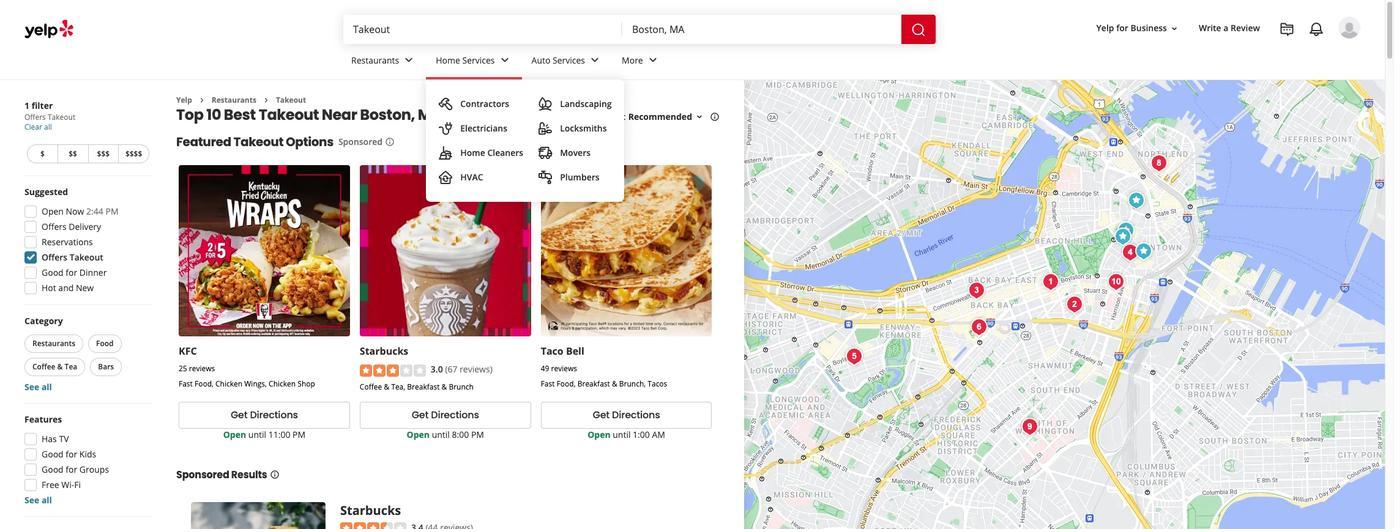 Task type: locate. For each thing, give the bounding box(es) containing it.
1 horizontal spatial 16 chevron down v2 image
[[1170, 24, 1180, 33]]

reviews right 25
[[189, 364, 215, 374]]

2 16 chevron right v2 image from the left
[[261, 95, 271, 105]]

0 horizontal spatial reviews
[[189, 364, 215, 374]]

fast
[[179, 379, 193, 390], [541, 379, 555, 390]]

chicken left wings, in the left of the page
[[216, 379, 243, 390]]

24 landscaping v2 image
[[538, 97, 553, 111]]

until
[[248, 429, 266, 441], [432, 429, 450, 441], [613, 429, 631, 441]]

reviews
[[189, 364, 215, 374], [551, 364, 577, 374]]

0 horizontal spatial chicken
[[216, 379, 243, 390]]

locksmiths
[[560, 122, 607, 134]]

1 vertical spatial yelp
[[176, 95, 192, 105]]

fast down 25
[[179, 379, 193, 390]]

get up open until 1:00 am at the left bottom
[[593, 408, 610, 423]]

0 horizontal spatial restaurants link
[[212, 95, 257, 105]]

16 chevron right v2 image right "yelp" link
[[197, 95, 207, 105]]

2 horizontal spatial get directions
[[593, 408, 660, 423]]

1 vertical spatial see
[[24, 495, 39, 506]]

starbucks link up 3 star rating image
[[360, 345, 409, 358]]

1 horizontal spatial directions
[[431, 408, 479, 423]]

2 fast from the left
[[541, 379, 555, 390]]

all right clear
[[44, 122, 52, 132]]

1 horizontal spatial 16 info v2 image
[[710, 112, 720, 122]]

0 horizontal spatial until
[[248, 429, 266, 441]]

1 services from the left
[[463, 54, 495, 66]]

restaurants inside button
[[32, 339, 75, 349]]

business categories element
[[342, 44, 1361, 202]]

breakfast inside taco bell 49 reviews fast food, breakfast & brunch, tacos
[[578, 379, 610, 390]]

get directions link
[[179, 402, 350, 429], [360, 402, 531, 429], [541, 402, 712, 429]]

1:00
[[633, 429, 650, 441]]

2 get from the left
[[412, 408, 429, 423]]

home up hvac
[[461, 147, 485, 159]]

8:00
[[452, 429, 469, 441]]

reviews down taco bell link on the left bottom of page
[[551, 364, 577, 374]]

restaurants up boston,
[[351, 54, 399, 66]]

3 directions from the left
[[612, 408, 660, 423]]

open
[[42, 206, 64, 217], [223, 429, 246, 441], [407, 429, 430, 441], [588, 429, 611, 441]]

0 horizontal spatial coffee
[[32, 362, 55, 372]]

24 chevron down v2 image left home services
[[402, 53, 417, 68]]

restaurants link
[[342, 44, 426, 80], [212, 95, 257, 105]]

1 see all from the top
[[24, 381, 52, 393]]

1 horizontal spatial pm
[[293, 429, 306, 441]]

1 horizontal spatial yelp
[[1097, 22, 1115, 34]]

all down coffee & tea button
[[42, 381, 52, 393]]

open for taco bell
[[588, 429, 611, 441]]

open until 11:00 pm
[[223, 429, 306, 441]]

open left 8:00
[[407, 429, 430, 441]]

1 horizontal spatial get directions link
[[360, 402, 531, 429]]

open until 1:00 am
[[588, 429, 666, 441]]

coffee down restaurants button
[[32, 362, 55, 372]]

1 horizontal spatial get
[[412, 408, 429, 423]]

1 reviews from the left
[[189, 364, 215, 374]]

$$
[[69, 149, 77, 159]]

near
[[322, 105, 357, 125]]

bell
[[566, 345, 585, 358]]

0 vertical spatial 16 info v2 image
[[710, 112, 720, 122]]

2 until from the left
[[432, 429, 450, 441]]

get directions link down "brunch,"
[[541, 402, 712, 429]]

get
[[231, 408, 248, 423], [412, 408, 429, 423], [593, 408, 610, 423]]

get directions up open until 1:00 am at the left bottom
[[593, 408, 660, 423]]

see all down coffee & tea button
[[24, 381, 52, 393]]

get directions for taco bell
[[593, 408, 660, 423]]

for
[[1117, 22, 1129, 34], [66, 267, 77, 279], [66, 449, 77, 460], [66, 464, 77, 476]]

coffee inside button
[[32, 362, 55, 372]]

&
[[57, 362, 63, 372], [612, 379, 618, 390], [384, 382, 390, 392], [442, 382, 447, 392]]

directions up 8:00
[[431, 408, 479, 423]]

1 vertical spatial group
[[22, 315, 152, 394]]

1 vertical spatial 16 info v2 image
[[385, 137, 395, 147]]

0 horizontal spatial yelp
[[176, 95, 192, 105]]

starbucks image
[[1111, 225, 1136, 249]]

1 chicken from the left
[[216, 379, 243, 390]]

search image
[[912, 22, 926, 37]]

until left 8:00
[[432, 429, 450, 441]]

(67
[[445, 364, 458, 375]]

2 vertical spatial offers
[[42, 252, 67, 263]]

sponsored down top 10 best takeout near boston, massachusetts
[[339, 136, 383, 148]]

directions for taco
[[612, 408, 660, 423]]

services left 24 chevron down v2 icon
[[553, 54, 585, 66]]

3.0
[[431, 364, 443, 375]]

1 vertical spatial sponsored
[[176, 468, 229, 482]]

3 get from the left
[[593, 408, 610, 423]]

coffee down 3 star rating image
[[360, 382, 382, 392]]

0 horizontal spatial breakfast
[[407, 382, 440, 392]]

see all button for features
[[24, 495, 52, 506]]

2 vertical spatial group
[[21, 414, 152, 507]]

1 horizontal spatial chicken
[[269, 379, 296, 390]]

good for kids
[[42, 449, 96, 460]]

breakfast down the bell
[[578, 379, 610, 390]]

16 info v2 image right recommended 'dropdown button'
[[710, 112, 720, 122]]

until left 11:00
[[248, 429, 266, 441]]

brad k. image
[[1339, 17, 1361, 39]]

1 food, from the left
[[195, 379, 214, 390]]

& left brunch at the left bottom of page
[[442, 382, 447, 392]]

good up free on the bottom of page
[[42, 464, 63, 476]]

food,
[[195, 379, 214, 390], [557, 379, 576, 390]]

1 horizontal spatial breakfast
[[578, 379, 610, 390]]

16 chevron right v2 image
[[197, 95, 207, 105], [261, 95, 271, 105]]

& inside taco bell 49 reviews fast food, breakfast & brunch, tacos
[[612, 379, 618, 390]]

landscaping
[[560, 98, 612, 110]]

home
[[436, 54, 460, 66], [461, 147, 485, 159]]

offers inside '1 filter offers takeout clear all'
[[24, 112, 46, 122]]

0 horizontal spatial 16 chevron right v2 image
[[197, 95, 207, 105]]

restaurants inside business categories element
[[351, 54, 399, 66]]

directions up "1:00"
[[612, 408, 660, 423]]

all for category
[[42, 381, 52, 393]]

good down "has tv"
[[42, 449, 63, 460]]

fast down 49 at the left
[[541, 379, 555, 390]]

0 vertical spatial all
[[44, 122, 52, 132]]

movers link
[[533, 141, 617, 165]]

& left tea,
[[384, 382, 390, 392]]

1 horizontal spatial reviews
[[551, 364, 577, 374]]

16 chevron right v2 image for restaurants
[[197, 95, 207, 105]]

restaurants link up boston,
[[342, 44, 426, 80]]

group
[[21, 186, 152, 298], [22, 315, 152, 394], [21, 414, 152, 507]]

recommended button
[[629, 111, 705, 123]]

0 horizontal spatial 16 chevron down v2 image
[[695, 112, 705, 122]]

offers up reservations
[[42, 221, 67, 233]]

1 horizontal spatial until
[[432, 429, 450, 441]]

restaurants right top
[[212, 95, 257, 105]]

0 horizontal spatial get directions link
[[179, 402, 350, 429]]

1 get directions from the left
[[231, 408, 298, 423]]

16 info v2 image for top 10 best takeout near boston, massachusetts
[[710, 112, 720, 122]]

& left tea
[[57, 362, 63, 372]]

coffee
[[32, 362, 55, 372], [360, 382, 382, 392]]

get for starbucks
[[412, 408, 429, 423]]

16 chevron down v2 image right recommended
[[695, 112, 705, 122]]

$$$
[[97, 149, 110, 159]]

2 see all button from the top
[[24, 495, 52, 506]]

0 vertical spatial good
[[42, 267, 63, 279]]

2 vertical spatial good
[[42, 464, 63, 476]]

1 horizontal spatial 16 chevron right v2 image
[[261, 95, 271, 105]]

restaurants
[[351, 54, 399, 66], [212, 95, 257, 105], [32, 339, 75, 349]]

16 info v2 image for featured takeout options
[[385, 137, 395, 147]]

chicken
[[216, 379, 243, 390], [269, 379, 296, 390]]

all
[[44, 122, 52, 132], [42, 381, 52, 393], [42, 495, 52, 506]]

starbucks for starbucks link to the top
[[360, 345, 409, 358]]

3 until from the left
[[613, 429, 631, 441]]

bars
[[98, 362, 114, 372]]

0 horizontal spatial 16 info v2 image
[[385, 137, 395, 147]]

1 vertical spatial see all
[[24, 495, 52, 506]]

pm right "2:44"
[[106, 206, 119, 217]]

yelp
[[1097, 22, 1115, 34], [176, 95, 192, 105]]

2 horizontal spatial until
[[613, 429, 631, 441]]

24 contractor v2 image
[[439, 97, 453, 111]]

see all down free on the bottom of page
[[24, 495, 52, 506]]

1 horizontal spatial home
[[461, 147, 485, 159]]

3 get directions link from the left
[[541, 402, 712, 429]]

open now 2:44 pm
[[42, 206, 119, 217]]

2 good from the top
[[42, 449, 63, 460]]

cleaners
[[488, 147, 524, 159]]

1 get directions link from the left
[[179, 402, 350, 429]]

directions up 11:00
[[250, 408, 298, 423]]

restaurants for the topmost the restaurants link
[[351, 54, 399, 66]]

get directions link down brunch at the left bottom of page
[[360, 402, 531, 429]]

for down offers takeout at the left of page
[[66, 267, 77, 279]]

1 vertical spatial all
[[42, 381, 52, 393]]

1 horizontal spatial fast
[[541, 379, 555, 390]]

all down free on the bottom of page
[[42, 495, 52, 506]]

2 directions from the left
[[431, 408, 479, 423]]

1 horizontal spatial get directions
[[412, 408, 479, 423]]

2 horizontal spatial directions
[[612, 408, 660, 423]]

3 get directions from the left
[[593, 408, 660, 423]]

1 vertical spatial offers
[[42, 221, 67, 233]]

bars button
[[90, 358, 122, 377]]

& left "brunch,"
[[612, 379, 618, 390]]

restaurants button
[[24, 335, 83, 353]]

yelp left 10
[[176, 95, 192, 105]]

sponsored for sponsored results
[[176, 468, 229, 482]]

0 horizontal spatial restaurants
[[32, 339, 75, 349]]

brunch,
[[620, 379, 646, 390]]

24 chevron down v2 image inside more link
[[646, 53, 660, 68]]

0 vertical spatial sponsored
[[339, 136, 383, 148]]

24 chevron down v2 image inside home services link
[[498, 53, 512, 68]]

1 horizontal spatial restaurants link
[[342, 44, 426, 80]]

1 vertical spatial coffee
[[360, 382, 382, 392]]

1 see all button from the top
[[24, 381, 52, 393]]

home inside home services link
[[436, 54, 460, 66]]

kids
[[80, 449, 96, 460]]

1 horizontal spatial none field
[[633, 23, 892, 36]]

chicken left the shop
[[269, 379, 296, 390]]

until left "1:00"
[[613, 429, 631, 441]]

1 vertical spatial restaurants
[[212, 95, 257, 105]]

24 chevron down v2 image left the auto
[[498, 53, 512, 68]]

2 vertical spatial all
[[42, 495, 52, 506]]

offers takeout
[[42, 252, 103, 263]]

0 horizontal spatial directions
[[250, 408, 298, 423]]

3 star rating image
[[360, 365, 426, 377]]

None field
[[353, 23, 613, 36], [633, 23, 892, 36]]

taco
[[541, 345, 564, 358]]

kfc link
[[179, 345, 197, 358]]

2 get directions link from the left
[[360, 402, 531, 429]]

3 good from the top
[[42, 464, 63, 476]]

pm right 11:00
[[293, 429, 306, 441]]

get directions up open until 11:00 pm
[[231, 408, 298, 423]]

2 vertical spatial restaurants
[[32, 339, 75, 349]]

group containing category
[[22, 315, 152, 394]]

2 reviews from the left
[[551, 364, 577, 374]]

home up 24 contractor v2 icon
[[436, 54, 460, 66]]

3 24 chevron down v2 image from the left
[[646, 53, 660, 68]]

24 chevron down v2 image for home services
[[498, 53, 512, 68]]

menu containing contractors
[[426, 80, 624, 202]]

write
[[1199, 22, 1222, 34]]

yelp link
[[176, 95, 192, 105]]

None search field
[[343, 15, 939, 44]]

auto services
[[532, 54, 585, 66]]

electricians
[[461, 122, 508, 134]]

0 horizontal spatial 24 chevron down v2 image
[[402, 53, 417, 68]]

sponsored left results at the bottom left of page
[[176, 468, 229, 482]]

25
[[179, 364, 187, 374]]

good for good for groups
[[42, 464, 63, 476]]

get directions
[[231, 408, 298, 423], [412, 408, 479, 423], [593, 408, 660, 423]]

2 horizontal spatial get
[[593, 408, 610, 423]]

1 none field from the left
[[353, 23, 613, 36]]

am
[[652, 429, 666, 441]]

all spice image
[[1018, 415, 1042, 440]]

16 chevron down v2 image inside recommended 'dropdown button'
[[695, 112, 705, 122]]

0 vertical spatial restaurants
[[351, 54, 399, 66]]

1 fast from the left
[[179, 379, 193, 390]]

1 horizontal spatial coffee
[[360, 382, 382, 392]]

0 vertical spatial starbucks link
[[360, 345, 409, 358]]

good
[[42, 267, 63, 279], [42, 449, 63, 460], [42, 464, 63, 476]]

0 vertical spatial restaurants link
[[342, 44, 426, 80]]

yelp for business button
[[1092, 17, 1185, 39]]

services for auto services
[[553, 54, 585, 66]]

get directions link for taco bell
[[541, 402, 712, 429]]

2 see from the top
[[24, 495, 39, 506]]

pressed cafe image
[[967, 315, 992, 340]]

get directions for kfc
[[231, 408, 298, 423]]

until for starbucks
[[432, 429, 450, 441]]

24 chevron down v2 image right the 'more'
[[646, 53, 660, 68]]

0 vertical spatial starbucks
[[360, 345, 409, 358]]

16 info v2 image down boston,
[[385, 137, 395, 147]]

offers down reservations
[[42, 252, 67, 263]]

1 get from the left
[[231, 408, 248, 423]]

0 vertical spatial coffee
[[32, 362, 55, 372]]

takeout
[[276, 95, 306, 105], [259, 105, 319, 125], [48, 112, 75, 122], [234, 134, 284, 151], [70, 252, 103, 263]]

moon & flower house -boston image
[[1104, 270, 1129, 295]]

24 chevron down v2 image inside the restaurants link
[[402, 53, 417, 68]]

2 horizontal spatial pm
[[471, 429, 484, 441]]

get directions link for kfc
[[179, 402, 350, 429]]

user actions element
[[1087, 15, 1378, 91]]

1 horizontal spatial food,
[[557, 379, 576, 390]]

for for groups
[[66, 464, 77, 476]]

starbucks link up 3.4 star rating image
[[340, 502, 401, 519]]

see all button down coffee & tea button
[[24, 381, 52, 393]]

2 horizontal spatial 24 chevron down v2 image
[[646, 53, 660, 68]]

for inside button
[[1117, 22, 1129, 34]]

0 horizontal spatial get directions
[[231, 408, 298, 423]]

0 vertical spatial group
[[21, 186, 152, 298]]

see all for category
[[24, 381, 52, 393]]

get for kfc
[[231, 408, 248, 423]]

get down coffee & tea, breakfast & brunch
[[412, 408, 429, 423]]

write a review
[[1199, 22, 1261, 34]]

all inside '1 filter offers takeout clear all'
[[44, 122, 52, 132]]

1 16 chevron right v2 image from the left
[[197, 95, 207, 105]]

1 vertical spatial home
[[461, 147, 485, 159]]

breakfast down 3.0
[[407, 382, 440, 392]]

see all for features
[[24, 495, 52, 506]]

get directions link down wings, in the left of the page
[[179, 402, 350, 429]]

1 vertical spatial starbucks
[[340, 502, 401, 519]]

menu
[[426, 80, 624, 202]]

fast inside taco bell 49 reviews fast food, breakfast & brunch, tacos
[[541, 379, 555, 390]]

services down find field
[[463, 54, 495, 66]]

get up open until 11:00 pm
[[231, 408, 248, 423]]

open left "1:00"
[[588, 429, 611, 441]]

16 chevron right v2 image left takeout link at left top
[[261, 95, 271, 105]]

10
[[206, 105, 221, 125]]

food, down taco bell link on the left bottom of page
[[557, 379, 576, 390]]

for left 'business'
[[1117, 22, 1129, 34]]

subway image
[[1114, 219, 1139, 243]]

1 vertical spatial good
[[42, 449, 63, 460]]

0 horizontal spatial fast
[[179, 379, 193, 390]]

pm for kfc
[[293, 429, 306, 441]]

restaurants up coffee & tea
[[32, 339, 75, 349]]

home cleaners
[[461, 147, 524, 159]]

2 see all from the top
[[24, 495, 52, 506]]

24 chevron down v2 image for more
[[646, 53, 660, 68]]

see all button down free on the bottom of page
[[24, 495, 52, 506]]

0 horizontal spatial get
[[231, 408, 248, 423]]

2 24 chevron down v2 image from the left
[[498, 53, 512, 68]]

offers for offers takeout
[[42, 252, 67, 263]]

food, down kfc link
[[195, 379, 214, 390]]

0 vertical spatial yelp
[[1097, 22, 1115, 34]]

get directions up open until 8:00 pm
[[412, 408, 479, 423]]

2 food, from the left
[[557, 379, 576, 390]]

2 horizontal spatial restaurants
[[351, 54, 399, 66]]

none field find
[[353, 23, 613, 36]]

0 horizontal spatial home
[[436, 54, 460, 66]]

offers down filter
[[24, 112, 46, 122]]

kfc
[[179, 345, 197, 358]]

16 chevron down v2 image
[[1170, 24, 1180, 33], [695, 112, 705, 122]]

1 horizontal spatial 24 chevron down v2 image
[[498, 53, 512, 68]]

food button
[[88, 335, 122, 353]]

0 horizontal spatial food,
[[195, 379, 214, 390]]

for up "good for groups"
[[66, 449, 77, 460]]

16 info v2 image
[[710, 112, 720, 122], [385, 137, 395, 147]]

wings,
[[244, 379, 267, 390]]

24 chevron down v2 image
[[402, 53, 417, 68], [498, 53, 512, 68], [646, 53, 660, 68]]

2 horizontal spatial get directions link
[[541, 402, 712, 429]]

coffee for coffee & tea, breakfast & brunch
[[360, 382, 382, 392]]

home for home cleaners
[[461, 147, 485, 159]]

$$$$
[[125, 149, 142, 159]]

24 chevron down v2 image for restaurants
[[402, 53, 417, 68]]

2 get directions from the left
[[412, 408, 479, 423]]

restaurants link right top
[[212, 95, 257, 105]]

1 vertical spatial 16 chevron down v2 image
[[695, 112, 705, 122]]

0 vertical spatial see all
[[24, 381, 52, 393]]

yelp inside button
[[1097, 22, 1115, 34]]

see
[[24, 381, 39, 393], [24, 495, 39, 506]]

24 electrician v2 image
[[439, 121, 453, 136]]

for down good for kids
[[66, 464, 77, 476]]

1 horizontal spatial restaurants
[[212, 95, 257, 105]]

0 vertical spatial 16 chevron down v2 image
[[1170, 24, 1180, 33]]

home cleaners link
[[434, 141, 529, 165]]

directions for kfc
[[250, 408, 298, 423]]

starbucks up 3 star rating image
[[360, 345, 409, 358]]

yelp left 'business'
[[1097, 22, 1115, 34]]

sponsored
[[339, 136, 383, 148], [176, 468, 229, 482]]

good up the hot
[[42, 267, 63, 279]]

1 until from the left
[[248, 429, 266, 441]]

1 good from the top
[[42, 267, 63, 279]]

1 vertical spatial see all button
[[24, 495, 52, 506]]

top
[[176, 105, 204, 125]]

0 horizontal spatial services
[[463, 54, 495, 66]]

0 vertical spatial see
[[24, 381, 39, 393]]

0 vertical spatial see all button
[[24, 381, 52, 393]]

breakfast
[[578, 379, 610, 390], [407, 382, 440, 392]]

pm right 8:00
[[471, 429, 484, 441]]

2 services from the left
[[553, 54, 585, 66]]

16 chevron down v2 image inside yelp for business button
[[1170, 24, 1180, 33]]

open until 8:00 pm
[[407, 429, 484, 441]]

for for kids
[[66, 449, 77, 460]]

good for good for kids
[[42, 449, 63, 460]]

2 none field from the left
[[633, 23, 892, 36]]

1 horizontal spatial services
[[553, 54, 585, 66]]

1 directions from the left
[[250, 408, 298, 423]]

open up sponsored results
[[223, 429, 246, 441]]

starbucks up 3.4 star rating image
[[340, 502, 401, 519]]

home inside home cleaners link
[[461, 147, 485, 159]]

16 chevron down v2 image right 'business'
[[1170, 24, 1180, 33]]

0 horizontal spatial sponsored
[[176, 468, 229, 482]]

0 vertical spatial home
[[436, 54, 460, 66]]

1 see from the top
[[24, 381, 39, 393]]

0 vertical spatial offers
[[24, 112, 46, 122]]

0 horizontal spatial none field
[[353, 23, 613, 36]]

1 horizontal spatial sponsored
[[339, 136, 383, 148]]

1 24 chevron down v2 image from the left
[[402, 53, 417, 68]]

pm for starbucks
[[471, 429, 484, 441]]



Task type: describe. For each thing, give the bounding box(es) containing it.
$$$$ button
[[118, 145, 149, 163]]

restaurants for restaurants button
[[32, 339, 75, 349]]

home services
[[436, 54, 495, 66]]

locksmiths link
[[533, 116, 617, 141]]

reservations
[[42, 236, 93, 248]]

takeout inside group
[[70, 252, 103, 263]]

featured
[[176, 134, 231, 151]]

1 vertical spatial restaurants link
[[212, 95, 257, 105]]

now
[[66, 206, 84, 217]]

hot and new
[[42, 282, 94, 294]]

get directions for starbucks
[[412, 408, 479, 423]]

review
[[1231, 22, 1261, 34]]

good for dinner
[[42, 267, 107, 279]]

plumbers link
[[533, 165, 617, 190]]

food, inside taco bell 49 reviews fast food, breakfast & brunch, tacos
[[557, 379, 576, 390]]

notifications image
[[1310, 22, 1324, 37]]

greco image
[[965, 279, 989, 303]]

home for home services
[[436, 54, 460, 66]]

tea
[[65, 362, 77, 372]]

yelp for business
[[1097, 22, 1168, 34]]

see all button for category
[[24, 381, 52, 393]]

menu inside business categories element
[[426, 80, 624, 202]]

group containing features
[[21, 414, 152, 507]]

coffee & tea button
[[24, 358, 85, 377]]

$$ button
[[57, 145, 88, 163]]

kfc 25 reviews fast food, chicken wings, chicken shop
[[179, 345, 315, 390]]

write a review link
[[1195, 17, 1266, 39]]

for for business
[[1117, 22, 1129, 34]]

takeout inside '1 filter offers takeout clear all'
[[48, 112, 75, 122]]

pauli's image
[[1147, 151, 1172, 176]]

49
[[541, 364, 549, 374]]

results
[[231, 468, 267, 482]]

best
[[224, 105, 256, 125]]

shop
[[298, 379, 315, 390]]

map region
[[664, 62, 1395, 530]]

mike & patty's - boston image
[[1063, 293, 1087, 317]]

good for good for dinner
[[42, 267, 63, 279]]

hvac
[[461, 171, 483, 183]]

group containing suggested
[[21, 186, 152, 298]]

contractors
[[461, 98, 509, 110]]

reviews inside kfc 25 reviews fast food, chicken wings, chicken shop
[[189, 364, 215, 374]]

fast inside kfc 25 reviews fast food, chicken wings, chicken shop
[[179, 379, 193, 390]]

16 chevron down v2 image for yelp for business
[[1170, 24, 1180, 33]]

food, inside kfc 25 reviews fast food, chicken wings, chicken shop
[[195, 379, 214, 390]]

hvac link
[[434, 165, 529, 190]]

until for kfc
[[248, 429, 266, 441]]

24 home cleaning v2 image
[[439, 146, 453, 160]]

auto services link
[[522, 44, 612, 80]]

24 locksmith v2 image
[[538, 121, 553, 136]]

sort:
[[607, 111, 626, 123]]

all for features
[[42, 495, 52, 506]]

brunch
[[449, 382, 474, 392]]

$
[[40, 149, 45, 159]]

good for groups
[[42, 464, 109, 476]]

top 10 best takeout near boston, massachusetts
[[176, 105, 531, 125]]

for for dinner
[[66, 267, 77, 279]]

sponsored results
[[176, 468, 267, 482]]

electricians link
[[434, 116, 529, 141]]

landscaping link
[[533, 92, 617, 116]]

$$$ button
[[88, 145, 118, 163]]

starbucks image
[[1124, 189, 1149, 213]]

taco bell image
[[1132, 239, 1156, 264]]

1 vertical spatial starbucks link
[[340, 502, 401, 519]]

taco bell 49 reviews fast food, breakfast & brunch, tacos
[[541, 345, 668, 390]]

contractors link
[[434, 92, 529, 116]]

open for kfc
[[223, 429, 246, 441]]

$ button
[[27, 145, 57, 163]]

boston,
[[360, 105, 415, 125]]

tacos
[[648, 379, 668, 390]]

food
[[96, 339, 114, 349]]

& inside button
[[57, 362, 63, 372]]

has
[[42, 434, 57, 445]]

0 horizontal spatial pm
[[106, 206, 119, 217]]

free wi-fi
[[42, 479, 81, 491]]

2 chicken from the left
[[269, 379, 296, 390]]

until for taco bell
[[613, 429, 631, 441]]

3.4 star rating image
[[340, 523, 407, 530]]

groups
[[80, 464, 109, 476]]

get for taco bell
[[593, 408, 610, 423]]

bacco's fine foods image
[[1039, 270, 1063, 295]]

see for category
[[24, 381, 39, 393]]

sponsored for sponsored
[[339, 136, 383, 148]]

Near text field
[[633, 23, 892, 36]]

new
[[76, 282, 94, 294]]

massachusetts
[[418, 105, 531, 125]]

and
[[58, 282, 74, 294]]

clear all link
[[24, 122, 52, 132]]

fi
[[74, 479, 81, 491]]

dinner
[[80, 267, 107, 279]]

yelp for "yelp" link
[[176, 95, 192, 105]]

featured takeout options
[[176, 134, 334, 151]]

Find text field
[[353, 23, 613, 36]]

1 filter offers takeout clear all
[[24, 100, 75, 132]]

16 chevron right v2 image for takeout
[[261, 95, 271, 105]]

24 chevron down v2 image
[[588, 53, 603, 68]]

offers delivery
[[42, 221, 101, 233]]

16 chevron down v2 image for recommended
[[695, 112, 705, 122]]

options
[[286, 134, 334, 151]]

projects image
[[1280, 22, 1295, 37]]

more link
[[612, 44, 670, 80]]

home services link
[[426, 44, 522, 80]]

tv
[[59, 434, 69, 445]]

none field near
[[633, 23, 892, 36]]

hot
[[42, 282, 56, 294]]

services for home services
[[463, 54, 495, 66]]

a
[[1224, 22, 1229, 34]]

plumbers
[[560, 171, 600, 183]]

open down suggested
[[42, 206, 64, 217]]

more
[[622, 54, 643, 66]]

2:44
[[86, 206, 103, 217]]

coffee for coffee & tea
[[32, 362, 55, 372]]

auto
[[532, 54, 551, 66]]

offers for offers delivery
[[42, 221, 67, 233]]

recommended
[[629, 111, 693, 123]]

24 moving v2 image
[[538, 146, 553, 160]]

3.0 (67 reviews)
[[431, 364, 493, 375]]

lotus test kitchen image
[[1118, 241, 1143, 265]]

free
[[42, 479, 59, 491]]

reviews inside taco bell 49 reviews fast food, breakfast & brunch, tacos
[[551, 364, 577, 374]]

reviews)
[[460, 364, 493, 375]]

wi-
[[61, 479, 74, 491]]

yelp for yelp for business
[[1097, 22, 1115, 34]]

24 heating cooling v2 image
[[439, 170, 453, 185]]

see for features
[[24, 495, 39, 506]]

coffee & tea, breakfast & brunch
[[360, 382, 474, 392]]

business
[[1131, 22, 1168, 34]]

has tv
[[42, 434, 69, 445]]

open for starbucks
[[407, 429, 430, 441]]

coffee & tea
[[32, 362, 77, 372]]

get directions link for starbucks
[[360, 402, 531, 429]]

11:00
[[269, 429, 290, 441]]

delivery
[[69, 221, 101, 233]]

16 info v2 image
[[270, 470, 280, 480]]

wow tikka image
[[842, 345, 867, 369]]

taco bell link
[[541, 345, 585, 358]]

clear
[[24, 122, 42, 132]]

starbucks for the bottom starbucks link
[[340, 502, 401, 519]]

24 plumbers v2 image
[[538, 170, 553, 185]]

features
[[24, 414, 62, 426]]



Task type: vqa. For each thing, say whether or not it's contained in the screenshot.
first Services from right
yes



